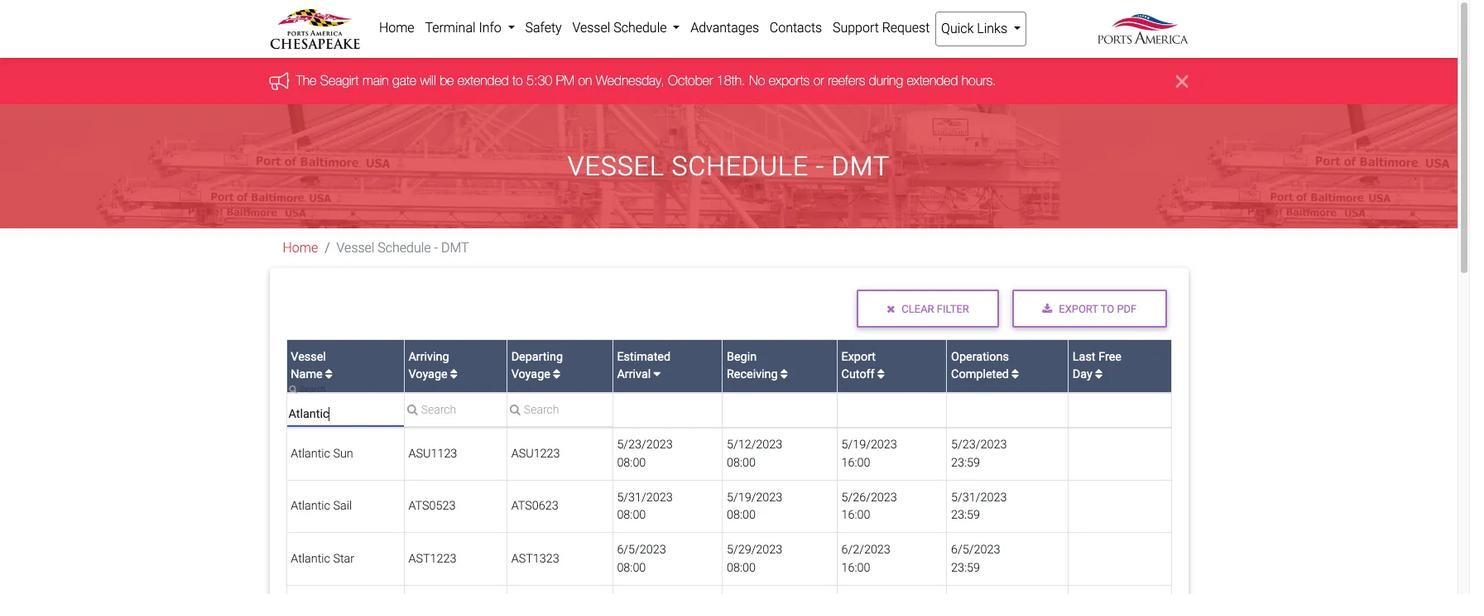 Task type: vqa. For each thing, say whether or not it's contained in the screenshot.


Task type: describe. For each thing, give the bounding box(es) containing it.
or
[[814, 73, 824, 88]]

support request
[[833, 20, 930, 36]]

safety link
[[520, 12, 567, 45]]

5/23/2023 23:59
[[951, 438, 1007, 470]]

6/5/2023 23:59
[[951, 543, 1001, 575]]

ats0523
[[409, 500, 456, 514]]

operations completed
[[951, 350, 1009, 382]]

home for the topmost home link
[[379, 20, 414, 36]]

5/31/2023 for 08:00
[[617, 491, 673, 505]]

export for export to pdf
[[1059, 303, 1099, 315]]

name
[[291, 368, 323, 382]]

5/19/2023 for 16:00
[[842, 438, 897, 452]]

support request link
[[828, 12, 935, 45]]

23:59 for 5/23/2023 23:59
[[951, 456, 980, 470]]

6/2/2023
[[842, 543, 891, 557]]

5/19/2023 16:00
[[842, 438, 897, 470]]

vessel schedule link
[[567, 12, 685, 45]]

estimated
[[617, 350, 671, 364]]

0 vertical spatial home link
[[374, 12, 420, 45]]

export cutoff
[[842, 350, 876, 382]]

0 vertical spatial -
[[816, 151, 825, 182]]

operations
[[951, 350, 1009, 364]]

arrival
[[617, 368, 651, 382]]

18th.
[[717, 73, 746, 88]]

ats0623
[[511, 500, 559, 514]]

free
[[1099, 350, 1122, 364]]

1 vertical spatial schedule
[[672, 151, 809, 182]]

reefers
[[828, 73, 865, 88]]

hours.
[[962, 73, 996, 88]]

be
[[440, 73, 454, 88]]

atlantic for atlantic sun
[[291, 447, 330, 461]]

bullhorn image
[[269, 72, 296, 90]]

begin receiving
[[727, 350, 778, 382]]

home for leftmost home link
[[283, 240, 318, 256]]

clear filter
[[902, 303, 969, 315]]

ast1223
[[409, 552, 457, 566]]

clear
[[902, 303, 934, 315]]

receiving
[[727, 368, 778, 382]]

5/31/2023 23:59
[[951, 491, 1007, 523]]

08:00 for 5/31/2023 08:00
[[617, 509, 646, 523]]

6/2/2023 16:00
[[842, 543, 891, 575]]

ast1323
[[511, 552, 559, 566]]

5/23/2023 for 08:00
[[617, 438, 673, 452]]

advantages link
[[685, 12, 765, 45]]

6/5/2023 for 23:59
[[951, 543, 1001, 557]]

1 horizontal spatial dmt
[[832, 151, 890, 182]]

23:59 for 5/31/2023 23:59
[[951, 509, 980, 523]]

quick links
[[941, 21, 1011, 36]]

5/23/2023 08:00
[[617, 438, 673, 470]]

5/12/2023 08:00
[[727, 438, 783, 470]]

atlantic for atlantic sail
[[291, 500, 330, 514]]

the seagirt main gate will be extended to 5:30 pm on wednesday, october 18th.  no exports or reefers during extended hours. alert
[[0, 58, 1458, 105]]

close image
[[887, 304, 895, 315]]

the
[[296, 73, 317, 88]]

arriving
[[409, 350, 449, 364]]

info
[[479, 20, 502, 36]]

5/12/2023
[[727, 438, 783, 452]]

5/31/2023 for 23:59
[[951, 491, 1007, 505]]

sun
[[333, 447, 353, 461]]

during
[[869, 73, 903, 88]]

16:00 for 5/19/2023 16:00
[[842, 456, 871, 470]]

0 horizontal spatial schedule
[[378, 240, 431, 256]]

contacts link
[[765, 12, 828, 45]]

arriving voyage
[[409, 350, 451, 382]]

estimated arrival
[[617, 350, 671, 382]]

voyage for arriving voyage
[[409, 368, 448, 382]]

pm
[[556, 73, 575, 88]]

quick links link
[[935, 12, 1027, 46]]

support
[[833, 20, 879, 36]]

atlantic star
[[291, 552, 354, 566]]

close image
[[1176, 72, 1188, 91]]

5/29/2023
[[727, 543, 783, 557]]

terminal info
[[425, 20, 505, 36]]

the seagirt main gate will be extended to 5:30 pm on wednesday, october 18th.  no exports or reefers during extended hours.
[[296, 73, 996, 88]]

advantages
[[691, 20, 759, 36]]

atlantic sun
[[291, 447, 353, 461]]

atlantic sail
[[291, 500, 352, 514]]

6/5/2023 08:00
[[617, 543, 666, 575]]

1 vertical spatial -
[[434, 240, 438, 256]]

5/23/2023 for 23:59
[[951, 438, 1007, 452]]

cutoff
[[842, 368, 875, 382]]



Task type: locate. For each thing, give the bounding box(es) containing it.
16:00 inside 5/26/2023 16:00
[[842, 509, 871, 523]]

voyage inside departing voyage
[[511, 368, 550, 382]]

to
[[1101, 303, 1115, 315]]

1 16:00 from the top
[[842, 456, 871, 470]]

23:59 for 6/5/2023 23:59
[[951, 561, 980, 575]]

23:59
[[951, 456, 980, 470], [951, 509, 980, 523], [951, 561, 980, 575]]

23:59 inside 5/31/2023 23:59
[[951, 509, 980, 523]]

08:00 inside 5/19/2023 08:00
[[727, 509, 756, 523]]

5/31/2023 down 5/23/2023 23:59
[[951, 491, 1007, 505]]

atlantic left sail
[[291, 500, 330, 514]]

1 extended from the left
[[458, 73, 509, 88]]

voyage down arriving
[[409, 368, 448, 382]]

16:00 inside 5/19/2023 16:00
[[842, 456, 871, 470]]

vessel schedule
[[572, 20, 670, 36]]

request
[[882, 20, 930, 36]]

16:00 for 6/2/2023 16:00
[[842, 561, 871, 575]]

the seagirt main gate will be extended to 5:30 pm on wednesday, october 18th.  no exports or reefers during extended hours. link
[[296, 73, 996, 88]]

0 horizontal spatial extended
[[458, 73, 509, 88]]

2 vertical spatial 16:00
[[842, 561, 871, 575]]

5/31/2023
[[617, 491, 673, 505], [951, 491, 1007, 505]]

5:30
[[527, 73, 552, 88]]

0 vertical spatial dmt
[[832, 151, 890, 182]]

16:00 for 5/26/2023 16:00
[[842, 509, 871, 523]]

5/23/2023
[[617, 438, 673, 452], [951, 438, 1007, 452]]

1 horizontal spatial export
[[1059, 303, 1099, 315]]

-
[[816, 151, 825, 182], [434, 240, 438, 256]]

extended right during
[[907, 73, 958, 88]]

2 23:59 from the top
[[951, 509, 980, 523]]

1 horizontal spatial extended
[[907, 73, 958, 88]]

contacts
[[770, 20, 822, 36]]

08:00 for 6/5/2023 08:00
[[617, 561, 646, 575]]

1 vertical spatial 23:59
[[951, 509, 980, 523]]

0 horizontal spatial home
[[283, 240, 318, 256]]

5/19/2023 up '5/26/2023'
[[842, 438, 897, 452]]

last
[[1073, 350, 1096, 364]]

3 atlantic from the top
[[291, 552, 330, 566]]

terminal
[[425, 20, 476, 36]]

2 extended from the left
[[907, 73, 958, 88]]

23:59 up 5/31/2023 23:59
[[951, 456, 980, 470]]

5/31/2023 08:00
[[617, 491, 673, 523]]

1 vertical spatial home link
[[283, 240, 318, 256]]

safety
[[525, 20, 562, 36]]

3 16:00 from the top
[[842, 561, 871, 575]]

2 5/23/2023 from the left
[[951, 438, 1007, 452]]

export left to on the right bottom
[[1059, 303, 1099, 315]]

08:00 inside 5/29/2023 08:00
[[727, 561, 756, 575]]

08:00 for 5/29/2023 08:00
[[727, 561, 756, 575]]

last free day
[[1073, 350, 1122, 382]]

will
[[420, 73, 436, 88]]

1 horizontal spatial -
[[816, 151, 825, 182]]

links
[[977, 21, 1008, 36]]

dmt
[[832, 151, 890, 182], [441, 240, 469, 256]]

voyage inside arriving voyage
[[409, 368, 448, 382]]

2 horizontal spatial schedule
[[672, 151, 809, 182]]

16:00 down 6/2/2023
[[842, 561, 871, 575]]

None field
[[287, 402, 404, 427], [405, 402, 507, 427], [507, 402, 612, 427], [287, 402, 404, 427], [405, 402, 507, 427], [507, 402, 612, 427]]

departing
[[511, 350, 563, 364]]

vessel name
[[291, 350, 326, 382]]

0 vertical spatial export
[[1059, 303, 1099, 315]]

08:00 down 5/29/2023
[[727, 561, 756, 575]]

08:00 inside 6/5/2023 08:00
[[617, 561, 646, 575]]

gate
[[393, 73, 416, 88]]

2 16:00 from the top
[[842, 509, 871, 523]]

to
[[513, 73, 523, 88]]

23:59 down 5/31/2023 23:59
[[951, 561, 980, 575]]

16:00 up '5/26/2023'
[[842, 456, 871, 470]]

1 vertical spatial 16:00
[[842, 509, 871, 523]]

1 5/23/2023 from the left
[[617, 438, 673, 452]]

asu1223
[[511, 447, 560, 461]]

atlantic left sun
[[291, 447, 330, 461]]

day
[[1073, 368, 1093, 382]]

08:00 up 5/29/2023
[[727, 509, 756, 523]]

0 horizontal spatial vessel schedule - dmt
[[337, 240, 469, 256]]

0 vertical spatial vessel schedule - dmt
[[568, 151, 890, 182]]

16:00 down '5/26/2023'
[[842, 509, 871, 523]]

2 vertical spatial atlantic
[[291, 552, 330, 566]]

quick
[[941, 21, 974, 36]]

16:00 inside "6/2/2023 16:00"
[[842, 561, 871, 575]]

1 horizontal spatial home
[[379, 20, 414, 36]]

5/19/2023 for 08:00
[[727, 491, 783, 505]]

5/26/2023
[[842, 491, 897, 505]]

0 horizontal spatial export
[[842, 350, 876, 364]]

terminal info link
[[420, 12, 520, 45]]

5/31/2023 down 5/23/2023 08:00
[[617, 491, 673, 505]]

0 horizontal spatial 5/31/2023
[[617, 491, 673, 505]]

begin
[[727, 350, 757, 364]]

1 vertical spatial 5/19/2023
[[727, 491, 783, 505]]

6/5/2023 down 5/31/2023 23:59
[[951, 543, 1001, 557]]

0 horizontal spatial home link
[[283, 240, 318, 256]]

2 6/5/2023 from the left
[[951, 543, 1001, 557]]

1 horizontal spatial schedule
[[614, 20, 667, 36]]

extended left to
[[458, 73, 509, 88]]

08:00 inside 5/23/2023 08:00
[[617, 456, 646, 470]]

vessel
[[572, 20, 610, 36], [568, 151, 665, 182], [337, 240, 375, 256], [291, 350, 326, 364]]

0 vertical spatial schedule
[[614, 20, 667, 36]]

october
[[668, 73, 713, 88]]

clear filter button
[[857, 290, 999, 328]]

1 horizontal spatial 5/23/2023
[[951, 438, 1007, 452]]

1 voyage from the left
[[409, 368, 448, 382]]

5/26/2023 16:00
[[842, 491, 897, 523]]

6/5/2023 for 08:00
[[617, 543, 666, 557]]

1 23:59 from the top
[[951, 456, 980, 470]]

0 horizontal spatial voyage
[[409, 368, 448, 382]]

08:00 up 6/5/2023 08:00
[[617, 509, 646, 523]]

23:59 inside 5/23/2023 23:59
[[951, 456, 980, 470]]

0 vertical spatial 5/19/2023
[[842, 438, 897, 452]]

voyage
[[409, 368, 448, 382], [511, 368, 550, 382]]

export
[[1059, 303, 1099, 315], [842, 350, 876, 364]]

voyage down departing
[[511, 368, 550, 382]]

5/29/2023 08:00
[[727, 543, 783, 575]]

1 vertical spatial export
[[842, 350, 876, 364]]

2 vertical spatial schedule
[[378, 240, 431, 256]]

main
[[363, 73, 389, 88]]

1 horizontal spatial 5/31/2023
[[951, 491, 1007, 505]]

0 vertical spatial 23:59
[[951, 456, 980, 470]]

1 vertical spatial vessel schedule - dmt
[[337, 240, 469, 256]]

0 vertical spatial 16:00
[[842, 456, 871, 470]]

1 horizontal spatial 5/19/2023
[[842, 438, 897, 452]]

1 horizontal spatial voyage
[[511, 368, 550, 382]]

2 voyage from the left
[[511, 368, 550, 382]]

atlantic left star
[[291, 552, 330, 566]]

3 23:59 from the top
[[951, 561, 980, 575]]

5/23/2023 up 5/31/2023 23:59
[[951, 438, 1007, 452]]

2 vertical spatial 23:59
[[951, 561, 980, 575]]

08:00 down 5/31/2023 08:00
[[617, 561, 646, 575]]

08:00 for 5/19/2023 08:00
[[727, 509, 756, 523]]

2 atlantic from the top
[[291, 500, 330, 514]]

export to pdf
[[1059, 303, 1137, 315]]

1 atlantic from the top
[[291, 447, 330, 461]]

no
[[749, 73, 765, 88]]

5/19/2023 08:00
[[727, 491, 783, 523]]

wednesday,
[[596, 73, 664, 88]]

23:59 inside 6/5/2023 23:59
[[951, 561, 980, 575]]

0 horizontal spatial dmt
[[441, 240, 469, 256]]

atlantic
[[291, 447, 330, 461], [291, 500, 330, 514], [291, 552, 330, 566]]

0 horizontal spatial -
[[434, 240, 438, 256]]

08:00 for 5/12/2023 08:00
[[727, 456, 756, 470]]

0 vertical spatial atlantic
[[291, 447, 330, 461]]

5/19/2023 down 5/12/2023 08:00
[[727, 491, 783, 505]]

5/23/2023 up 5/31/2023 08:00
[[617, 438, 673, 452]]

0 horizontal spatial 5/23/2023
[[617, 438, 673, 452]]

filter
[[937, 303, 969, 315]]

0 horizontal spatial 6/5/2023
[[617, 543, 666, 557]]

vessel schedule - dmt
[[568, 151, 890, 182], [337, 240, 469, 256]]

on
[[578, 73, 592, 88]]

export up cutoff
[[842, 350, 876, 364]]

star
[[333, 552, 354, 566]]

1 horizontal spatial 6/5/2023
[[951, 543, 1001, 557]]

asu1123
[[409, 447, 457, 461]]

08:00 down '5/12/2023'
[[727, 456, 756, 470]]

2 5/31/2023 from the left
[[951, 491, 1007, 505]]

0 vertical spatial home
[[379, 20, 414, 36]]

1 vertical spatial dmt
[[441, 240, 469, 256]]

export for export cutoff
[[842, 350, 876, 364]]

08:00 inside 5/12/2023 08:00
[[727, 456, 756, 470]]

23:59 up 6/5/2023 23:59
[[951, 509, 980, 523]]

1 vertical spatial home
[[283, 240, 318, 256]]

voyage for departing voyage
[[511, 368, 550, 382]]

08:00 for 5/23/2023 08:00
[[617, 456, 646, 470]]

1 horizontal spatial vessel schedule - dmt
[[568, 151, 890, 182]]

1 vertical spatial atlantic
[[291, 500, 330, 514]]

completed
[[951, 368, 1009, 382]]

seagirt
[[320, 73, 359, 88]]

departing voyage
[[511, 350, 563, 382]]

download image
[[1043, 304, 1053, 315]]

extended
[[458, 73, 509, 88], [907, 73, 958, 88]]

1 6/5/2023 from the left
[[617, 543, 666, 557]]

08:00 inside 5/31/2023 08:00
[[617, 509, 646, 523]]

0 horizontal spatial 5/19/2023
[[727, 491, 783, 505]]

atlantic for atlantic star
[[291, 552, 330, 566]]

home
[[379, 20, 414, 36], [283, 240, 318, 256]]

exports
[[769, 73, 810, 88]]

export to pdf link
[[1013, 290, 1167, 328]]

16:00
[[842, 456, 871, 470], [842, 509, 871, 523], [842, 561, 871, 575]]

1 5/31/2023 from the left
[[617, 491, 673, 505]]

1 horizontal spatial home link
[[374, 12, 420, 45]]

08:00
[[617, 456, 646, 470], [727, 456, 756, 470], [617, 509, 646, 523], [727, 509, 756, 523], [617, 561, 646, 575], [727, 561, 756, 575]]

pdf
[[1117, 303, 1137, 315]]

08:00 up 5/31/2023 08:00
[[617, 456, 646, 470]]

sail
[[333, 500, 352, 514]]

6/5/2023 down 5/31/2023 08:00
[[617, 543, 666, 557]]



